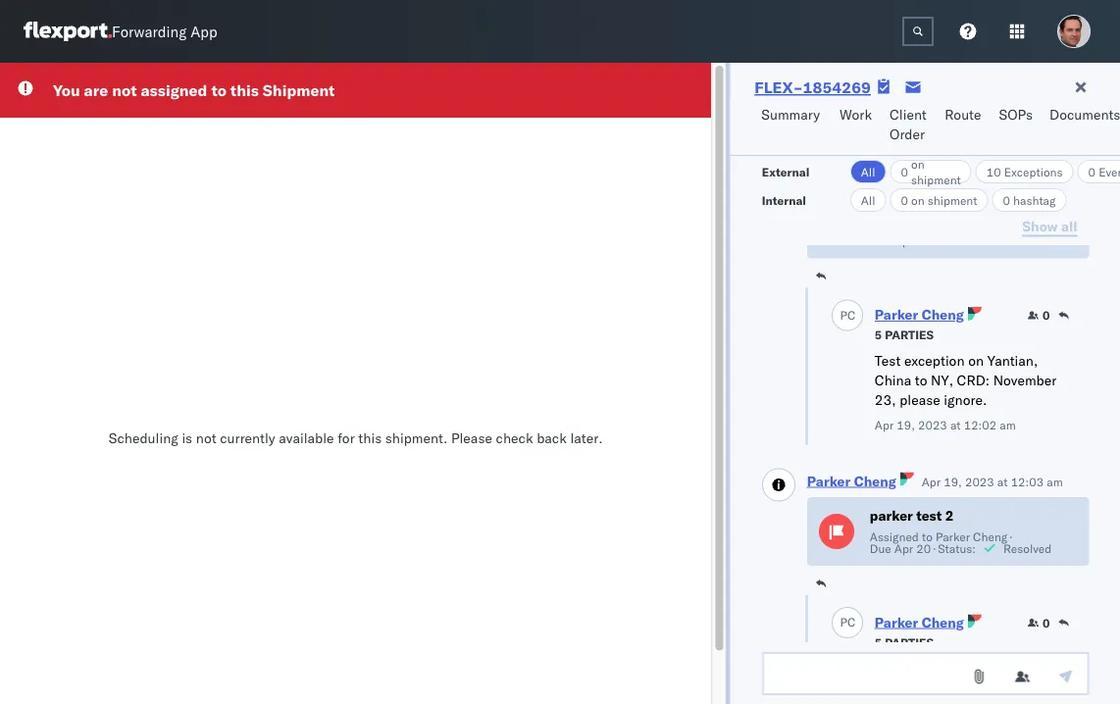 Task type: describe. For each thing, give the bounding box(es) containing it.
1 due from the top
[[870, 234, 891, 248]]

exception
[[904, 352, 965, 369]]

19, inside test exception on yantian, china to ny, crd: november 23, please ignore. apr 19, 2023 at 12:02 am
[[897, 418, 915, 433]]

1 p c from the top
[[840, 308, 856, 322]]

sops button
[[992, 97, 1042, 155]]

1854269
[[803, 78, 871, 97]]

5 for 2nd 0 button from the top parker cheng button
[[875, 635, 882, 650]]

please
[[451, 430, 493, 447]]

test
[[916, 507, 942, 525]]

due inside assigned to parker cheng due apr 20
[[870, 541, 891, 556]]

2 0 button from the top
[[1027, 615, 1050, 631]]

test exception on yantian, china to ny, crd: november 23, please ignore. apr 19, 2023 at 12:02 am
[[875, 352, 1057, 433]]

1 p from the top
[[840, 308, 847, 322]]

2 p from the top
[[840, 615, 847, 630]]

scheduling is not currently available for this shipment. please check back later.
[[109, 430, 603, 447]]

all for external
[[861, 164, 875, 179]]

10
[[987, 164, 1001, 179]]

1 resolved from the top
[[1004, 234, 1052, 248]]

0 vertical spatial to
[[211, 80, 227, 100]]

summary
[[762, 106, 820, 123]]

5 parties for "5 parties" button for 2nd 0 button from the top parker cheng button
[[875, 635, 934, 650]]

app
[[191, 22, 218, 41]]

cheng for parker cheng button for 1st 0 button from the top
[[922, 306, 964, 323]]

12:03
[[1011, 475, 1044, 489]]

ignore.
[[944, 391, 987, 408]]

due apr 20
[[870, 234, 931, 248]]

parker cheng button for 1st 0 button from the top
[[875, 306, 964, 323]]

all for internal
[[861, 193, 875, 208]]

are
[[84, 80, 108, 100]]

test
[[875, 352, 901, 369]]

all button for internal
[[850, 188, 886, 212]]

assigned
[[141, 80, 208, 100]]

later.
[[571, 430, 603, 447]]

forwarding app link
[[24, 22, 218, 41]]

client order button
[[882, 97, 938, 155]]

exceptions
[[1004, 164, 1063, 179]]

shipment
[[263, 80, 335, 100]]

summary button
[[754, 97, 832, 155]]

work
[[840, 106, 872, 123]]

on for 0 hashtag
[[911, 193, 925, 208]]

yantian,
[[987, 352, 1038, 369]]

you are not assigned to this shipment
[[53, 80, 335, 100]]

1 c from the top
[[847, 308, 856, 322]]

20 inside assigned to parker cheng due apr 20
[[916, 541, 931, 556]]

0 horizontal spatial this
[[230, 80, 259, 100]]

all button for external
[[850, 160, 886, 184]]

flex-
[[755, 78, 803, 97]]

apr inside test exception on yantian, china to ny, crd: november 23, please ignore. apr 19, 2023 at 12:02 am
[[875, 418, 894, 433]]

5 parties for "5 parties" button for parker cheng button for 1st 0 button from the top
[[875, 328, 934, 343]]

parker cheng for 2nd 0 button from the top parker cheng button
[[875, 614, 964, 631]]

shipment for 0
[[928, 193, 977, 208]]

parties for "5 parties" button for parker cheng button for 1st 0 button from the top
[[885, 328, 934, 343]]

flex-1854269
[[755, 78, 871, 97]]

1 20 from the top
[[916, 234, 931, 248]]

you
[[53, 80, 80, 100]]

november
[[993, 371, 1057, 389]]

forwarding app
[[112, 22, 218, 41]]

scheduling
[[109, 430, 178, 447]]

10 exceptions
[[987, 164, 1063, 179]]

for
[[338, 430, 355, 447]]

2 c from the top
[[847, 615, 856, 630]]

1 status: from the top
[[938, 234, 976, 248]]

23,
[[875, 391, 896, 408]]

china
[[875, 371, 911, 389]]

0 on shipment for 0
[[901, 193, 977, 208]]

5 for parker cheng button for 1st 0 button from the top
[[875, 328, 882, 343]]

am inside test exception on yantian, china to ny, crd: november 23, please ignore. apr 19, 2023 at 12:02 am
[[1000, 418, 1016, 433]]



Task type: locate. For each thing, give the bounding box(es) containing it.
parker cheng button for 2nd 0 button from the top
[[875, 614, 964, 631]]

1 vertical spatial 0 on shipment
[[901, 193, 977, 208]]

2 all from the top
[[861, 193, 875, 208]]

5 parties button for parker cheng button for 1st 0 button from the top
[[875, 326, 934, 343]]

this
[[230, 80, 259, 100], [359, 430, 382, 447]]

0 horizontal spatial at
[[950, 418, 961, 433]]

1 vertical spatial all button
[[850, 188, 886, 212]]

0 vertical spatial resolved
[[1004, 234, 1052, 248]]

1 vertical spatial 19,
[[944, 475, 962, 489]]

on
[[911, 157, 925, 171], [911, 193, 925, 208], [968, 352, 984, 369]]

on up due apr 20
[[911, 193, 925, 208]]

0 on shipment down order
[[901, 157, 961, 187]]

2 due from the top
[[870, 541, 891, 556]]

p
[[840, 308, 847, 322], [840, 615, 847, 630]]

1 vertical spatial not
[[196, 430, 217, 447]]

to down "test"
[[922, 529, 933, 544]]

0 horizontal spatial am
[[1000, 418, 1016, 433]]

1 horizontal spatial 19,
[[944, 475, 962, 489]]

1 vertical spatial am
[[1047, 475, 1063, 489]]

1 vertical spatial resolved
[[1004, 541, 1052, 556]]

ny,
[[931, 371, 953, 389]]

work button
[[832, 97, 882, 155]]

order
[[890, 126, 926, 143]]

5
[[875, 328, 882, 343], [875, 635, 882, 650]]

parker cheng button down assigned to parker cheng due apr 20
[[875, 614, 964, 631]]

parker cheng for parker cheng button to the middle
[[807, 473, 896, 490]]

sops
[[1000, 106, 1033, 123]]

shipment for 10
[[911, 172, 961, 187]]

documents button
[[1042, 97, 1121, 155]]

apr 19, 2023 at 12:03 am
[[922, 475, 1063, 489]]

0 vertical spatial parker cheng
[[875, 306, 964, 323]]

parker cheng up parker at the bottom right of page
[[807, 473, 896, 490]]

parker cheng
[[875, 306, 964, 323], [807, 473, 896, 490], [875, 614, 964, 631]]

to up please
[[915, 371, 927, 389]]

parker cheng button up parker at the bottom right of page
[[807, 473, 896, 490]]

1 vertical spatial status:
[[938, 541, 976, 556]]

0 on shipment
[[901, 157, 961, 187], [901, 193, 977, 208]]

1 vertical spatial 2023
[[965, 475, 994, 489]]

back
[[537, 430, 567, 447]]

resolved down 0 hashtag
[[1004, 234, 1052, 248]]

0 even
[[1088, 164, 1121, 179]]

cheng for parker cheng button to the middle
[[854, 473, 896, 490]]

parker
[[875, 306, 918, 323], [807, 473, 851, 490], [936, 529, 970, 544], [875, 614, 918, 631]]

apr
[[894, 234, 913, 248], [875, 418, 894, 433], [922, 475, 941, 489], [894, 541, 913, 556]]

on for 10 exceptions
[[911, 157, 925, 171]]

not for is
[[196, 430, 217, 447]]

0 vertical spatial all
[[861, 164, 875, 179]]

to
[[211, 80, 227, 100], [915, 371, 927, 389], [922, 529, 933, 544]]

0 on shipment for 10
[[901, 157, 961, 187]]

to inside test exception on yantian, china to ny, crd: november 23, please ignore. apr 19, 2023 at 12:02 am
[[915, 371, 927, 389]]

2 all button from the top
[[850, 188, 886, 212]]

2 20 from the top
[[916, 541, 931, 556]]

1 vertical spatial 20
[[916, 541, 931, 556]]

client
[[890, 106, 927, 123]]

0 vertical spatial p
[[840, 308, 847, 322]]

shipment down order
[[911, 172, 961, 187]]

19, down please
[[897, 418, 915, 433]]

at left 12:02
[[950, 418, 961, 433]]

0 vertical spatial 5
[[875, 328, 882, 343]]

internal
[[762, 193, 806, 208]]

all
[[861, 164, 875, 179], [861, 193, 875, 208]]

even
[[1099, 164, 1121, 179]]

am
[[1000, 418, 1016, 433], [1047, 475, 1063, 489]]

all button
[[850, 160, 886, 184], [850, 188, 886, 212]]

19,
[[897, 418, 915, 433], [944, 475, 962, 489]]

all up due apr 20
[[861, 193, 875, 208]]

2 p c from the top
[[840, 615, 856, 630]]

1 horizontal spatial am
[[1047, 475, 1063, 489]]

to right assigned at top
[[211, 80, 227, 100]]

cheng for 2nd 0 button from the top parker cheng button
[[922, 614, 964, 631]]

status: down 2
[[938, 541, 976, 556]]

available
[[279, 430, 334, 447]]

None text field
[[903, 17, 934, 46]]

2 vertical spatial parker cheng button
[[875, 614, 964, 631]]

parker
[[870, 507, 913, 525]]

0
[[901, 164, 908, 179], [1088, 164, 1096, 179], [901, 193, 908, 208], [1003, 193, 1010, 208], [1043, 308, 1050, 323], [1043, 616, 1050, 631]]

at inside test exception on yantian, china to ny, crd: november 23, please ignore. apr 19, 2023 at 12:02 am
[[950, 418, 961, 433]]

check
[[496, 430, 533, 447]]

parker test 2
[[870, 507, 954, 525]]

cheng down assigned to parker cheng due apr 20
[[922, 614, 964, 631]]

due
[[870, 234, 891, 248], [870, 541, 891, 556]]

resolved down '12:03'
[[1004, 541, 1052, 556]]

0 vertical spatial 5 parties
[[875, 328, 934, 343]]

1 vertical spatial parker cheng button
[[807, 473, 896, 490]]

0 vertical spatial 0 button
[[1027, 308, 1050, 323]]

forwarding
[[112, 22, 187, 41]]

cheng
[[922, 306, 964, 323], [854, 473, 896, 490], [973, 529, 1008, 544], [922, 614, 964, 631]]

0 vertical spatial 2023
[[918, 418, 947, 433]]

crd:
[[957, 371, 990, 389]]

all button down work button
[[850, 160, 886, 184]]

2023 down please
[[918, 418, 947, 433]]

status: right due apr 20
[[938, 234, 976, 248]]

am right 12:02
[[1000, 418, 1016, 433]]

not right are
[[112, 80, 137, 100]]

all button up due apr 20
[[850, 188, 886, 212]]

is
[[182, 430, 193, 447]]

2 5 parties from the top
[[875, 635, 934, 650]]

1 vertical spatial parker cheng
[[807, 473, 896, 490]]

1 vertical spatial at
[[997, 475, 1008, 489]]

1 vertical spatial 5 parties button
[[875, 633, 934, 651]]

2
[[945, 507, 954, 525]]

2023 inside test exception on yantian, china to ny, crd: november 23, please ignore. apr 19, 2023 at 12:02 am
[[918, 418, 947, 433]]

20
[[916, 234, 931, 248], [916, 541, 931, 556]]

0 vertical spatial 5 parties button
[[875, 326, 934, 343]]

0 vertical spatial shipment
[[911, 172, 961, 187]]

0 vertical spatial parker cheng button
[[875, 306, 964, 323]]

on down order
[[911, 157, 925, 171]]

client order
[[890, 106, 927, 143]]

1 5 from the top
[[875, 328, 882, 343]]

hashtag
[[1013, 193, 1056, 208]]

2 status: from the top
[[938, 541, 976, 556]]

2023 left '12:03'
[[965, 475, 994, 489]]

2 5 from the top
[[875, 635, 882, 650]]

0 vertical spatial am
[[1000, 418, 1016, 433]]

assigned
[[870, 529, 919, 544]]

1 vertical spatial p
[[840, 615, 847, 630]]

resolved
[[1004, 234, 1052, 248], [1004, 541, 1052, 556]]

0 on shipment up due apr 20
[[901, 193, 977, 208]]

1 vertical spatial p c
[[840, 615, 856, 630]]

p c
[[840, 308, 856, 322], [840, 615, 856, 630]]

0 vertical spatial 19,
[[897, 418, 915, 433]]

0 vertical spatial this
[[230, 80, 259, 100]]

shipment
[[911, 172, 961, 187], [928, 193, 977, 208]]

1 vertical spatial parties
[[885, 635, 934, 650]]

documents
[[1050, 106, 1121, 123]]

1 vertical spatial to
[[915, 371, 927, 389]]

c
[[847, 308, 856, 322], [847, 615, 856, 630]]

flexport. image
[[24, 22, 112, 41]]

2 5 parties button from the top
[[875, 633, 934, 651]]

1 vertical spatial due
[[870, 541, 891, 556]]

5 parties button
[[875, 326, 934, 343], [875, 633, 934, 651]]

external
[[762, 164, 810, 179]]

2 vertical spatial to
[[922, 529, 933, 544]]

0 vertical spatial status:
[[938, 234, 976, 248]]

2 parties from the top
[[885, 635, 934, 650]]

2023
[[918, 418, 947, 433], [965, 475, 994, 489]]

parker inside assigned to parker cheng due apr 20
[[936, 529, 970, 544]]

0 vertical spatial all button
[[850, 160, 886, 184]]

parker cheng button
[[875, 306, 964, 323], [807, 473, 896, 490], [875, 614, 964, 631]]

1 horizontal spatial this
[[359, 430, 382, 447]]

parties for "5 parties" button for 2nd 0 button from the top parker cheng button
[[885, 635, 934, 650]]

1 vertical spatial 5
[[875, 635, 882, 650]]

1 vertical spatial all
[[861, 193, 875, 208]]

1 all from the top
[[861, 164, 875, 179]]

all down work button
[[861, 164, 875, 179]]

1 vertical spatial shipment
[[928, 193, 977, 208]]

0 vertical spatial due
[[870, 234, 891, 248]]

0 hashtag
[[1003, 193, 1056, 208]]

cheng inside assigned to parker cheng due apr 20
[[973, 529, 1008, 544]]

parker cheng button up exception
[[875, 306, 964, 323]]

1 horizontal spatial not
[[196, 430, 217, 447]]

1 0 button from the top
[[1027, 308, 1050, 323]]

currently
[[220, 430, 275, 447]]

2 0 on shipment from the top
[[901, 193, 977, 208]]

1 vertical spatial c
[[847, 615, 856, 630]]

None text field
[[762, 653, 1089, 696]]

0 vertical spatial 0 on shipment
[[901, 157, 961, 187]]

status:
[[938, 234, 976, 248], [938, 541, 976, 556]]

please
[[900, 391, 940, 408]]

parties
[[885, 328, 934, 343], [885, 635, 934, 650]]

1 vertical spatial 5 parties
[[875, 635, 934, 650]]

1 5 parties button from the top
[[875, 326, 934, 343]]

this right for
[[359, 430, 382, 447]]

0 vertical spatial 20
[[916, 234, 931, 248]]

this left shipment
[[230, 80, 259, 100]]

flex-1854269 link
[[755, 78, 871, 97]]

0 vertical spatial c
[[847, 308, 856, 322]]

1 horizontal spatial at
[[997, 475, 1008, 489]]

parker cheng for parker cheng button for 1st 0 button from the top
[[875, 306, 964, 323]]

shipment up due apr 20
[[928, 193, 977, 208]]

2 vertical spatial on
[[968, 352, 984, 369]]

at left '12:03'
[[997, 475, 1008, 489]]

1 vertical spatial this
[[359, 430, 382, 447]]

shipment.
[[386, 430, 448, 447]]

on inside test exception on yantian, china to ny, crd: november 23, please ignore. apr 19, 2023 at 12:02 am
[[968, 352, 984, 369]]

at
[[950, 418, 961, 433], [997, 475, 1008, 489]]

1 vertical spatial 0 button
[[1027, 615, 1050, 631]]

0 vertical spatial p c
[[840, 308, 856, 322]]

route button
[[938, 97, 992, 155]]

0 vertical spatial at
[[950, 418, 961, 433]]

cheng up exception
[[922, 306, 964, 323]]

1 parties from the top
[[885, 328, 934, 343]]

parker cheng down assigned to parker cheng due apr 20
[[875, 614, 964, 631]]

1 5 parties from the top
[[875, 328, 934, 343]]

1 vertical spatial on
[[911, 193, 925, 208]]

0 horizontal spatial not
[[112, 80, 137, 100]]

1 horizontal spatial 2023
[[965, 475, 994, 489]]

5 parties button for 2nd 0 button from the top parker cheng button
[[875, 633, 934, 651]]

cheng down the apr 19, 2023 at 12:03 am
[[973, 529, 1008, 544]]

0 horizontal spatial 19,
[[897, 418, 915, 433]]

apr inside assigned to parker cheng due apr 20
[[894, 541, 913, 556]]

route
[[945, 106, 982, 123]]

0 button
[[1027, 308, 1050, 323], [1027, 615, 1050, 631]]

1 0 on shipment from the top
[[901, 157, 961, 187]]

2 vertical spatial parker cheng
[[875, 614, 964, 631]]

am right '12:03'
[[1047, 475, 1063, 489]]

2 resolved from the top
[[1004, 541, 1052, 556]]

cheng up parker at the bottom right of page
[[854, 473, 896, 490]]

5 parties
[[875, 328, 934, 343], [875, 635, 934, 650]]

parker cheng up exception
[[875, 306, 964, 323]]

12:02
[[964, 418, 997, 433]]

19, up 2
[[944, 475, 962, 489]]

0 vertical spatial not
[[112, 80, 137, 100]]

1 all button from the top
[[850, 160, 886, 184]]

not
[[112, 80, 137, 100], [196, 430, 217, 447]]

assigned to parker cheng due apr 20
[[870, 529, 1008, 556]]

not right is
[[196, 430, 217, 447]]

to inside assigned to parker cheng due apr 20
[[922, 529, 933, 544]]

0 horizontal spatial 2023
[[918, 418, 947, 433]]

not for are
[[112, 80, 137, 100]]

on up crd:
[[968, 352, 984, 369]]

0 vertical spatial parties
[[885, 328, 934, 343]]

0 vertical spatial on
[[911, 157, 925, 171]]



Task type: vqa. For each thing, say whether or not it's contained in the screenshot.
the bottommost PARTIES
yes



